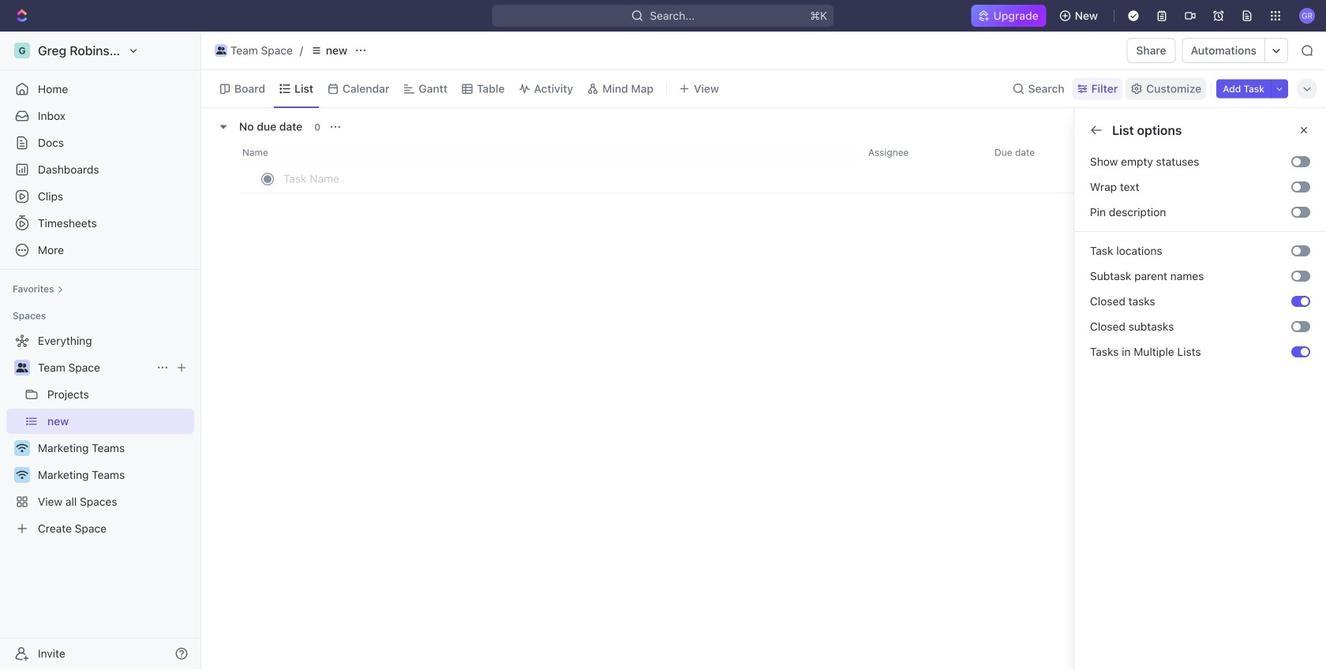 Task type: describe. For each thing, give the bounding box(es) containing it.
tree inside sidebar navigation
[[6, 329, 194, 542]]

wifi image
[[16, 444, 28, 453]]

wifi image
[[16, 471, 28, 480]]

sidebar navigation
[[0, 32, 205, 670]]

Task Name text field
[[284, 166, 745, 191]]

greg robinson's workspace, , element
[[14, 43, 30, 58]]

0 vertical spatial user group image
[[216, 47, 226, 54]]



Task type: vqa. For each thing, say whether or not it's contained in the screenshot.
Tab List
no



Task type: locate. For each thing, give the bounding box(es) containing it.
1 horizontal spatial user group image
[[216, 47, 226, 54]]

1 vertical spatial user group image
[[16, 363, 28, 373]]

0 horizontal spatial user group image
[[16, 363, 28, 373]]

tree
[[6, 329, 194, 542]]

user group image
[[216, 47, 226, 54], [16, 363, 28, 373]]



